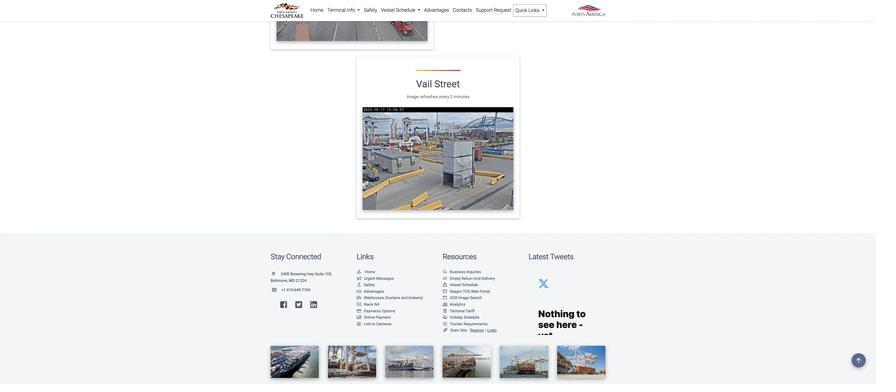 Task type: vqa. For each thing, say whether or not it's contained in the screenshot.
2nd shipping from the bottom
no



Task type: describe. For each thing, give the bounding box(es) containing it.
(truckers
[[385, 296, 400, 301]]

2400 broening hwy suite 105, baltimore, md 21224
[[271, 272, 332, 283]]

payments
[[364, 309, 381, 314]]

resources
[[443, 253, 477, 262]]

terminal tariff link
[[443, 309, 475, 314]]

hwy
[[307, 272, 314, 277]]

broening
[[290, 272, 306, 277]]

contacts link
[[451, 4, 474, 16]]

payment
[[376, 316, 391, 320]]

link to cameras link
[[357, 322, 392, 327]]

webaccess (truckers and brokers)
[[364, 296, 423, 301]]

2
[[450, 94, 453, 99]]

payments options
[[364, 309, 395, 314]]

to
[[372, 322, 375, 327]]

web
[[471, 290, 479, 294]]

analytics image
[[443, 303, 447, 307]]

refreshes
[[420, 94, 438, 99]]

1 horizontal spatial image
[[458, 296, 469, 301]]

holiday
[[450, 316, 463, 320]]

brokers)
[[409, 296, 423, 301]]

and
[[401, 296, 408, 301]]

webaccess (truckers and brokers) link
[[357, 296, 423, 301]]

street
[[435, 79, 460, 90]]

21224
[[296, 279, 307, 283]]

1 vertical spatial vessel schedule link
[[443, 283, 478, 288]]

phone office image
[[272, 289, 281, 293]]

image refreshes every 2 minutes
[[407, 94, 470, 99]]

410-
[[287, 288, 294, 293]]

delivery
[[482, 277, 495, 281]]

home link for the urgent messages link
[[357, 270, 375, 275]]

1 horizontal spatial vessel schedule
[[450, 283, 478, 288]]

+1
[[281, 288, 286, 293]]

webaccess
[[364, 296, 384, 301]]

terminal tariff
[[450, 309, 475, 314]]

2400 broening hwy suite 105, baltimore, md 21224 link
[[271, 272, 332, 283]]

minutes
[[454, 94, 470, 99]]

latest tweets
[[529, 253, 574, 262]]

navis n4 link
[[357, 303, 379, 307]]

urgent
[[364, 277, 375, 281]]

quick links
[[516, 8, 541, 13]]

terminal info link
[[325, 4, 362, 16]]

1 vertical spatial home
[[365, 270, 375, 275]]

holiday schedule link
[[443, 316, 480, 320]]

business
[[450, 270, 466, 275]]

exchange image
[[443, 277, 447, 281]]

seagirt
[[450, 290, 462, 294]]

truck container image
[[357, 297, 361, 301]]

trucker requirements link
[[443, 322, 488, 327]]

wheat image
[[443, 329, 448, 333]]

0 horizontal spatial advantages link
[[357, 290, 384, 294]]

vail
[[416, 79, 432, 90]]

terminal for terminal info
[[327, 7, 346, 13]]

1 vertical spatial vessel
[[450, 283, 461, 288]]

anchor image
[[357, 271, 361, 274]]

grain
[[450, 329, 459, 333]]

browser image
[[443, 297, 447, 301]]

baltimore,
[[271, 279, 288, 283]]

inquiries
[[466, 270, 481, 275]]

empty return and delivery link
[[443, 277, 495, 281]]

quick links link
[[513, 4, 547, 17]]

seagirt tos web portal link
[[443, 290, 490, 294]]

trucker
[[450, 322, 463, 327]]

ship image
[[443, 284, 447, 288]]

649-
[[294, 288, 302, 293]]

n4
[[374, 303, 379, 307]]

bells image
[[443, 316, 447, 320]]

business inquiries link
[[443, 270, 481, 275]]

options
[[382, 309, 395, 314]]

hand receiving image
[[357, 290, 361, 294]]

|
[[485, 328, 486, 334]]

tariff
[[466, 309, 475, 314]]

support request
[[476, 7, 511, 13]]

terminal info
[[327, 7, 356, 13]]

bullhorn image
[[357, 277, 361, 281]]

0 vertical spatial schedule
[[396, 7, 415, 13]]

online payment link
[[357, 316, 391, 320]]

login link
[[487, 329, 497, 333]]

105,
[[325, 272, 332, 277]]

ocr
[[450, 296, 457, 301]]

latest
[[529, 253, 549, 262]]

register
[[470, 329, 484, 333]]

and
[[474, 277, 481, 281]]

0 horizontal spatial vessel schedule link
[[379, 4, 422, 16]]



Task type: locate. For each thing, give the bounding box(es) containing it.
home link for terminal info link
[[309, 4, 325, 16]]

vessel schedule link
[[379, 4, 422, 16], [443, 283, 478, 288]]

twitter square image
[[295, 301, 302, 309]]

1 horizontal spatial links
[[529, 8, 540, 13]]

home up urgent on the bottom
[[365, 270, 375, 275]]

return
[[462, 277, 473, 281]]

safety link
[[362, 4, 379, 16], [357, 283, 375, 288]]

2 safety from the top
[[364, 283, 375, 288]]

urgent messages
[[364, 277, 394, 281]]

advantages
[[424, 7, 449, 13], [364, 290, 384, 294]]

browser image
[[443, 290, 447, 294]]

analytics link
[[443, 303, 466, 307]]

1 vertical spatial schedule
[[462, 283, 478, 288]]

stay
[[271, 253, 285, 262]]

1 vertical spatial home link
[[357, 270, 375, 275]]

0 horizontal spatial vessel
[[381, 7, 395, 13]]

0 horizontal spatial terminal
[[327, 7, 346, 13]]

file invoice image
[[443, 310, 447, 314]]

1 horizontal spatial vessel schedule link
[[443, 283, 478, 288]]

credit card front image
[[357, 316, 361, 320]]

1 horizontal spatial home
[[365, 270, 375, 275]]

facebook square image
[[280, 301, 287, 309]]

login
[[487, 329, 497, 333]]

credit card image
[[357, 310, 361, 314]]

request
[[494, 7, 511, 13]]

map marker alt image
[[272, 273, 280, 277]]

0 vertical spatial vessel
[[381, 7, 395, 13]]

support
[[476, 7, 493, 13]]

contacts
[[453, 7, 472, 13]]

advantages left the contacts
[[424, 7, 449, 13]]

1 vertical spatial safety
[[364, 283, 375, 288]]

messages
[[376, 277, 394, 281]]

safety link right info
[[362, 4, 379, 16]]

grain site: register | login
[[450, 328, 497, 334]]

+1 410-649-7769
[[281, 288, 310, 293]]

1 horizontal spatial advantages
[[424, 7, 449, 13]]

online payment
[[364, 316, 391, 320]]

1 safety from the top
[[364, 7, 377, 13]]

support request link
[[474, 4, 513, 16]]

1 vertical spatial advantages link
[[357, 290, 384, 294]]

0 horizontal spatial links
[[357, 253, 374, 262]]

register link
[[469, 329, 484, 333]]

0 horizontal spatial advantages
[[364, 290, 384, 294]]

0 vertical spatial terminal
[[327, 7, 346, 13]]

business inquiries
[[450, 270, 481, 275]]

home inside 'link'
[[311, 7, 324, 13]]

advantages link
[[422, 4, 451, 16], [357, 290, 384, 294]]

1 vertical spatial image
[[458, 296, 469, 301]]

image left the "refreshes" on the left top of the page
[[407, 94, 419, 99]]

advantages link left the contacts
[[422, 4, 451, 16]]

+1 410-649-7769 link
[[271, 288, 310, 293]]

tos
[[463, 290, 470, 294]]

list alt image
[[443, 323, 447, 327]]

md
[[289, 279, 295, 283]]

empty return and delivery
[[450, 277, 495, 281]]

safety
[[364, 7, 377, 13], [364, 283, 375, 288]]

1 vertical spatial safety link
[[357, 283, 375, 288]]

safety down urgent on the bottom
[[364, 283, 375, 288]]

cameras
[[376, 322, 392, 327]]

1 horizontal spatial terminal
[[450, 309, 465, 314]]

every
[[439, 94, 449, 99]]

schedule for bells icon at right
[[464, 316, 480, 320]]

terminal for terminal tariff
[[450, 309, 465, 314]]

holiday schedule
[[450, 316, 480, 320]]

1 vertical spatial vessel schedule
[[450, 283, 478, 288]]

connected
[[286, 253, 321, 262]]

1 vertical spatial advantages
[[364, 290, 384, 294]]

user hard hat image
[[357, 284, 361, 288]]

home link
[[309, 4, 325, 16], [357, 270, 375, 275]]

site:
[[460, 329, 468, 333]]

safety link down urgent on the bottom
[[357, 283, 375, 288]]

container storage image
[[357, 303, 361, 307]]

link
[[364, 322, 371, 327]]

tweets
[[550, 253, 574, 262]]

home link left "terminal info"
[[309, 4, 325, 16]]

analytics
[[450, 303, 466, 307]]

ocr image search link
[[443, 296, 482, 301]]

urgent messages link
[[357, 277, 394, 281]]

navis n4
[[364, 303, 379, 307]]

advantages up the webaccess
[[364, 290, 384, 294]]

search
[[470, 296, 482, 301]]

seagirt tos web portal
[[450, 290, 490, 294]]

go to top image
[[852, 354, 866, 368]]

vessel schedule
[[381, 7, 417, 13], [450, 283, 478, 288]]

navis
[[364, 303, 374, 307]]

2400
[[281, 272, 290, 277]]

safety link for leftmost vessel schedule link
[[362, 4, 379, 16]]

schedule for ship image
[[462, 283, 478, 288]]

image down seagirt tos web portal "link"
[[458, 296, 469, 301]]

0 vertical spatial advantages link
[[422, 4, 451, 16]]

camera image
[[357, 323, 361, 327]]

0 horizontal spatial image
[[407, 94, 419, 99]]

online
[[364, 316, 375, 320]]

0 vertical spatial vessel schedule
[[381, 7, 417, 13]]

0 horizontal spatial home
[[311, 7, 324, 13]]

home link up urgent on the bottom
[[357, 270, 375, 275]]

safety link for the left advantages link
[[357, 283, 375, 288]]

image
[[407, 94, 419, 99], [458, 296, 469, 301]]

link to cameras
[[364, 322, 392, 327]]

terminal inside terminal info link
[[327, 7, 346, 13]]

0 vertical spatial safety
[[364, 7, 377, 13]]

0 vertical spatial vessel schedule link
[[379, 4, 422, 16]]

1 horizontal spatial advantages link
[[422, 4, 451, 16]]

0 vertical spatial home
[[311, 7, 324, 13]]

terminal down analytics in the right of the page
[[450, 309, 465, 314]]

trucker requirements
[[450, 322, 488, 327]]

schedule
[[396, 7, 415, 13], [462, 283, 478, 288], [464, 316, 480, 320]]

requirements
[[464, 322, 488, 327]]

links right "quick"
[[529, 8, 540, 13]]

1 vertical spatial terminal
[[450, 309, 465, 314]]

links up anchor image
[[357, 253, 374, 262]]

home left "terminal info"
[[311, 7, 324, 13]]

search image
[[443, 271, 447, 274]]

0 vertical spatial safety link
[[362, 4, 379, 16]]

advantages link up the webaccess
[[357, 290, 384, 294]]

7769
[[302, 288, 310, 293]]

ocr image search
[[450, 296, 482, 301]]

live image image
[[277, 0, 428, 41], [471, 0, 577, 11], [363, 108, 514, 210]]

0 horizontal spatial home link
[[309, 4, 325, 16]]

info
[[347, 7, 355, 13]]

suite
[[315, 272, 324, 277]]

vail street
[[416, 79, 460, 90]]

1 horizontal spatial vessel
[[450, 283, 461, 288]]

stay connected
[[271, 253, 321, 262]]

0 horizontal spatial vessel schedule
[[381, 7, 417, 13]]

quick
[[516, 8, 527, 13]]

0 vertical spatial links
[[529, 8, 540, 13]]

0 vertical spatial image
[[407, 94, 419, 99]]

vessel inside vessel schedule link
[[381, 7, 395, 13]]

linkedin image
[[310, 301, 317, 309]]

2 vertical spatial schedule
[[464, 316, 480, 320]]

payments options link
[[357, 309, 395, 314]]

0 vertical spatial advantages
[[424, 7, 449, 13]]

safety right info
[[364, 7, 377, 13]]

terminal left info
[[327, 7, 346, 13]]

1 vertical spatial links
[[357, 253, 374, 262]]

0 vertical spatial home link
[[309, 4, 325, 16]]

portal
[[480, 290, 490, 294]]

1 horizontal spatial home link
[[357, 270, 375, 275]]

links inside 'link'
[[529, 8, 540, 13]]



